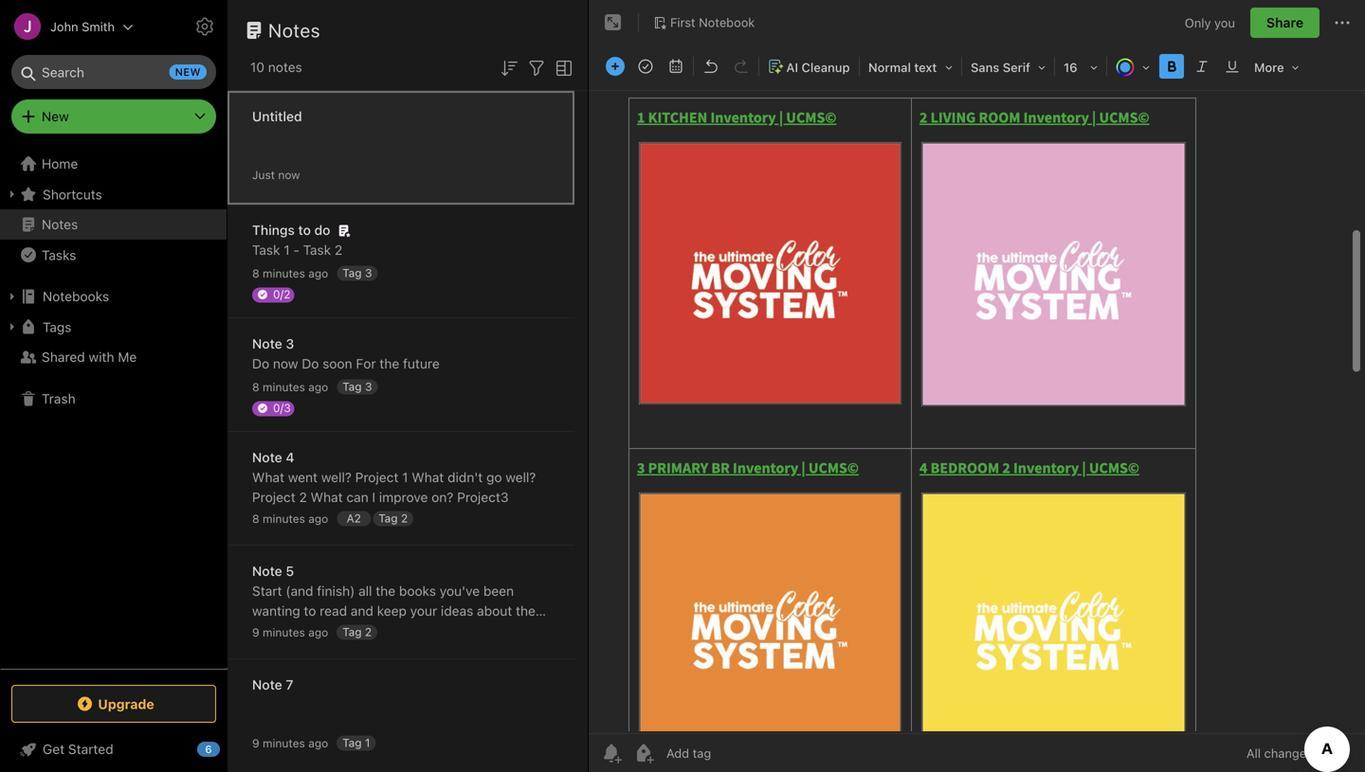 Task type: locate. For each thing, give the bounding box(es) containing it.
0 vertical spatial the
[[380, 356, 399, 372]]

i
[[372, 490, 376, 505]]

3 8 from the top
[[252, 512, 259, 526]]

1 horizontal spatial tag 2
[[379, 512, 408, 525]]

3 down for
[[365, 380, 372, 393]]

0 vertical spatial 9 minutes ago
[[252, 626, 328, 640]]

0 vertical spatial notes
[[268, 19, 321, 41]]

9 minutes ago
[[252, 626, 328, 640], [252, 737, 328, 750]]

if
[[377, 623, 385, 639]]

the up keep
[[376, 584, 396, 599]]

1 vertical spatial 8
[[252, 381, 259, 394]]

untitled
[[252, 109, 302, 124]]

tree
[[0, 149, 228, 668]]

3 down 0/2
[[286, 336, 294, 352]]

0 vertical spatial 1
[[284, 242, 290, 258]]

1 vertical spatial project
[[252, 490, 296, 505]]

task image
[[632, 53, 659, 80]]

1 tag 3 from the top
[[343, 266, 372, 280]]

soon
[[323, 356, 352, 372]]

1 note from the top
[[252, 336, 282, 352]]

take
[[290, 643, 316, 659]]

1 horizontal spatial task
[[303, 242, 331, 258]]

ago right "one" at the left
[[308, 626, 328, 640]]

1 well? from the left
[[321, 470, 352, 485]]

all
[[1247, 747, 1261, 761]]

tag 3 for do now do soon for the future
[[343, 380, 372, 393]]

9 minutes ago for tag 2
[[252, 626, 328, 640]]

notebook
[[699, 15, 755, 29]]

expand notebooks image
[[5, 289, 20, 304]]

3 note from the top
[[252, 564, 282, 579]]

bold image
[[1159, 53, 1185, 80]]

minutes down wanting in the bottom of the page
[[263, 626, 305, 640]]

the right for
[[380, 356, 399, 372]]

0 vertical spatial 8 minutes ago
[[252, 267, 328, 280]]

wanting
[[252, 603, 300, 619]]

to down '(and'
[[304, 603, 316, 619]]

Note Editor text field
[[589, 91, 1365, 734]]

9 right click to collapse image
[[252, 737, 259, 750]]

10
[[250, 59, 265, 75]]

1 for task
[[284, 242, 290, 258]]

0 vertical spatial 8
[[252, 267, 259, 280]]

0 horizontal spatial notes
[[42, 217, 78, 232]]

the inside start (and finish) all the books you've been wanting to read and keep your ideas about them all in one place. tip: if you're reading a physical book, take pictu...
[[376, 584, 396, 599]]

john smith
[[50, 19, 115, 34]]

0 horizontal spatial well?
[[321, 470, 352, 485]]

2 do from the left
[[302, 356, 319, 372]]

ago left tag 1
[[308, 737, 328, 750]]

1 8 from the top
[[252, 267, 259, 280]]

0 vertical spatial 9
[[252, 626, 259, 640]]

1 for tag
[[365, 737, 370, 750]]

tags
[[43, 319, 72, 335]]

notes
[[268, 59, 302, 75]]

expand note image
[[602, 11, 625, 34]]

task down things
[[252, 242, 280, 258]]

to left do
[[298, 222, 311, 238]]

started
[[68, 742, 113, 758]]

ago down soon
[[308, 381, 328, 394]]

to inside start (and finish) all the books you've been wanting to read and keep your ideas about them all in one place. tip: if you're reading a physical book, take pictu...
[[304, 603, 316, 619]]

1 do from the left
[[252, 356, 269, 372]]

all left 'in'
[[252, 623, 266, 639]]

new
[[42, 109, 69, 124]]

just
[[252, 168, 275, 182]]

2 ago from the top
[[308, 381, 328, 394]]

8 minutes ago
[[252, 267, 328, 280], [252, 381, 328, 394], [252, 512, 328, 526]]

well?
[[321, 470, 352, 485], [506, 470, 536, 485]]

2 vertical spatial 8 minutes ago
[[252, 512, 328, 526]]

well? up can
[[321, 470, 352, 485]]

1 vertical spatial to
[[304, 603, 316, 619]]

3 up 'note 3 do now do soon for the future' at the left top of the page
[[365, 266, 372, 280]]

2 vertical spatial 1
[[365, 737, 370, 750]]

trash link
[[0, 384, 227, 414]]

task
[[252, 242, 280, 258], [303, 242, 331, 258]]

tag 2 down the improve
[[379, 512, 408, 525]]

read
[[320, 603, 347, 619]]

what left can
[[311, 490, 343, 505]]

task 1 - task 2
[[252, 242, 342, 258]]

get
[[43, 742, 65, 758]]

2 8 from the top
[[252, 381, 259, 394]]

1 vertical spatial 9 minutes ago
[[252, 737, 328, 750]]

shortcuts
[[43, 187, 102, 202]]

1 horizontal spatial project
[[355, 470, 399, 485]]

been
[[483, 584, 514, 599]]

ago
[[308, 267, 328, 280], [308, 381, 328, 394], [308, 512, 328, 526], [308, 626, 328, 640], [308, 737, 328, 750]]

notes up notes
[[268, 19, 321, 41]]

project up the i
[[355, 470, 399, 485]]

what left went
[[252, 470, 284, 485]]

Insert field
[[601, 53, 630, 80]]

well? right go
[[506, 470, 536, 485]]

note left 4
[[252, 450, 282, 466]]

note for note 7
[[252, 677, 282, 693]]

task down do
[[303, 242, 331, 258]]

john
[[50, 19, 78, 34]]

add filters image
[[525, 57, 548, 79]]

2 horizontal spatial what
[[412, 470, 444, 485]]

1 vertical spatial 1
[[402, 470, 408, 485]]

Add tag field
[[665, 746, 807, 762]]

2 right '-'
[[335, 242, 342, 258]]

7
[[286, 677, 293, 693]]

10 notes
[[250, 59, 302, 75]]

shared with me link
[[0, 342, 227, 373]]

3 inside 'note 3 do now do soon for the future'
[[286, 336, 294, 352]]

now up 0/3 at the left of page
[[273, 356, 298, 372]]

1 8 minutes ago from the top
[[252, 267, 328, 280]]

1 horizontal spatial all
[[359, 584, 372, 599]]

9 minutes ago down 7
[[252, 737, 328, 750]]

can
[[346, 490, 369, 505]]

new button
[[11, 100, 216, 134]]

1 vertical spatial tag 3
[[343, 380, 372, 393]]

8 minutes ago for do now do soon for the future
[[252, 381, 328, 394]]

note up start
[[252, 564, 282, 579]]

Font color field
[[1109, 53, 1157, 81]]

you've
[[440, 584, 480, 599]]

minutes
[[263, 267, 305, 280], [263, 381, 305, 394], [263, 512, 305, 526], [263, 626, 305, 640], [263, 737, 305, 750]]

1 task from the left
[[252, 242, 280, 258]]

2 inside note 4 what went well? project 1 what didn't go well? project 2 what can i improve on? project3
[[299, 490, 307, 505]]

0 horizontal spatial do
[[252, 356, 269, 372]]

1 ago from the top
[[308, 267, 328, 280]]

2 8 minutes ago from the top
[[252, 381, 328, 394]]

the inside 'note 3 do now do soon for the future'
[[380, 356, 399, 372]]

note left 7
[[252, 677, 282, 693]]

2 tag 3 from the top
[[343, 380, 372, 393]]

1 vertical spatial 9
[[252, 737, 259, 750]]

note down 0/2
[[252, 336, 282, 352]]

8 minutes ago up 0/3 at the left of page
[[252, 381, 328, 394]]

tag 3
[[343, 266, 372, 280], [343, 380, 372, 393]]

serif
[[1003, 60, 1031, 74]]

tag 3 for task 1 - task 2
[[343, 266, 372, 280]]

More actions field
[[1331, 8, 1354, 38]]

1 vertical spatial now
[[273, 356, 298, 372]]

tag 2 down and
[[343, 626, 372, 639]]

shared
[[42, 349, 85, 365]]

9
[[252, 626, 259, 640], [252, 737, 259, 750]]

first notebook
[[670, 15, 755, 29]]

Add filters field
[[525, 55, 548, 79]]

Heading level field
[[862, 53, 960, 81]]

keep
[[377, 603, 407, 619]]

future
[[403, 356, 440, 372]]

minutes up 0/2
[[263, 267, 305, 280]]

4 note from the top
[[252, 677, 282, 693]]

8 minutes ago up 0/2
[[252, 267, 328, 280]]

16
[[1064, 60, 1078, 74]]

2 task from the left
[[303, 242, 331, 258]]

tags button
[[0, 312, 227, 342]]

for
[[356, 356, 376, 372]]

2 vertical spatial 8
[[252, 512, 259, 526]]

tasks
[[42, 247, 76, 263]]

upgrade
[[98, 697, 154, 712]]

0 horizontal spatial tag 2
[[343, 626, 372, 639]]

0 vertical spatial now
[[278, 168, 300, 182]]

0 horizontal spatial task
[[252, 242, 280, 258]]

1
[[284, 242, 290, 258], [402, 470, 408, 485], [365, 737, 370, 750]]

5 ago from the top
[[308, 737, 328, 750]]

8
[[252, 267, 259, 280], [252, 381, 259, 394], [252, 512, 259, 526]]

you
[[1215, 15, 1235, 30]]

8 minutes ago down went
[[252, 512, 328, 526]]

a
[[480, 623, 487, 639]]

9 left 'in'
[[252, 626, 259, 640]]

3
[[365, 266, 372, 280], [286, 336, 294, 352], [365, 380, 372, 393]]

1 vertical spatial 8 minutes ago
[[252, 381, 328, 394]]

1 horizontal spatial well?
[[506, 470, 536, 485]]

now
[[278, 168, 300, 182], [273, 356, 298, 372]]

project
[[355, 470, 399, 485], [252, 490, 296, 505]]

1 horizontal spatial do
[[302, 356, 319, 372]]

0 horizontal spatial all
[[252, 623, 266, 639]]

1 vertical spatial 3
[[286, 336, 294, 352]]

9 for tag 1
[[252, 737, 259, 750]]

just now
[[252, 168, 300, 182]]

2 9 minutes ago from the top
[[252, 737, 328, 750]]

tag 2
[[379, 512, 408, 525], [343, 626, 372, 639]]

now right just
[[278, 168, 300, 182]]

ago left a2
[[308, 512, 328, 526]]

1 vertical spatial tag 2
[[343, 626, 372, 639]]

2 9 from the top
[[252, 737, 259, 750]]

note inside 'note 3 do now do soon for the future'
[[252, 336, 282, 352]]

2
[[335, 242, 342, 258], [299, 490, 307, 505], [401, 512, 408, 525], [365, 626, 372, 639]]

notes up the tasks
[[42, 217, 78, 232]]

4
[[286, 450, 294, 466]]

9 minutes ago up take
[[252, 626, 328, 640]]

2 note from the top
[[252, 450, 282, 466]]

settings image
[[193, 15, 216, 38]]

normal
[[868, 60, 911, 74]]

0 vertical spatial all
[[359, 584, 372, 599]]

improve
[[379, 490, 428, 505]]

2 down went
[[299, 490, 307, 505]]

sans
[[971, 60, 1000, 74]]

project down went
[[252, 490, 296, 505]]

minutes up 0/3 at the left of page
[[263, 381, 305, 394]]

3 ago from the top
[[308, 512, 328, 526]]

1 9 minutes ago from the top
[[252, 626, 328, 640]]

Font size field
[[1057, 53, 1105, 81]]

1 vertical spatial the
[[376, 584, 396, 599]]

note 3 do now do soon for the future
[[252, 336, 440, 372]]

0 horizontal spatial what
[[252, 470, 284, 485]]

what up on?
[[412, 470, 444, 485]]

0 horizontal spatial project
[[252, 490, 296, 505]]

0 vertical spatial tag 3
[[343, 266, 372, 280]]

about
[[477, 603, 512, 619]]

project3
[[457, 490, 509, 505]]

the
[[380, 356, 399, 372], [376, 584, 396, 599]]

0/2
[[273, 288, 291, 301]]

all up and
[[359, 584, 372, 599]]

Font family field
[[964, 53, 1052, 81]]

0 vertical spatial 3
[[365, 266, 372, 280]]

1 horizontal spatial 1
[[365, 737, 370, 750]]

2 horizontal spatial 1
[[402, 470, 408, 485]]

minutes right click to collapse image
[[263, 737, 305, 750]]

ai
[[786, 60, 798, 74]]

tag
[[343, 266, 362, 280], [343, 380, 362, 393], [379, 512, 398, 525], [343, 626, 362, 639], [343, 737, 362, 750]]

note inside note 4 what went well? project 1 what didn't go well? project 2 what can i improve on? project3
[[252, 450, 282, 466]]

more
[[1254, 60, 1284, 74]]

1 9 from the top
[[252, 626, 259, 640]]

2 vertical spatial 3
[[365, 380, 372, 393]]

note for note 3 do now do soon for the future
[[252, 336, 282, 352]]

Help and Learning task checklist field
[[0, 735, 228, 765]]

minutes down went
[[263, 512, 305, 526]]

0 horizontal spatial 1
[[284, 242, 290, 258]]

ago down task 1 - task 2
[[308, 267, 328, 280]]

note for note 4 what went well? project 1 what didn't go well? project 2 what can i improve on? project3
[[252, 450, 282, 466]]

things
[[252, 222, 295, 238]]

1 horizontal spatial notes
[[268, 19, 321, 41]]



Task type: describe. For each thing, give the bounding box(es) containing it.
1 vertical spatial all
[[252, 623, 266, 639]]

2 down the improve
[[401, 512, 408, 525]]

note window element
[[589, 0, 1365, 773]]

3 8 minutes ago from the top
[[252, 512, 328, 526]]

home link
[[0, 149, 228, 179]]

start (and finish) all the books you've been wanting to read and keep your ideas about them all in one place. tip: if you're reading a physical book, take pictu...
[[252, 584, 547, 659]]

tip:
[[351, 623, 374, 639]]

start
[[252, 584, 282, 599]]

0/3
[[273, 402, 291, 415]]

go
[[486, 470, 502, 485]]

9 minutes ago for tag 1
[[252, 737, 328, 750]]

1 vertical spatial notes
[[42, 217, 78, 232]]

0 vertical spatial to
[[298, 222, 311, 238]]

shared with me
[[42, 349, 137, 365]]

went
[[288, 470, 318, 485]]

all changes saved
[[1247, 747, 1350, 761]]

5 minutes from the top
[[263, 737, 305, 750]]

tasks button
[[0, 240, 227, 270]]

ai cleanup button
[[761, 53, 857, 81]]

pictu...
[[320, 643, 362, 659]]

things to do
[[252, 222, 330, 238]]

tag 1
[[343, 737, 370, 750]]

on?
[[432, 490, 454, 505]]

add a reminder image
[[600, 742, 623, 765]]

note 4 what went well? project 1 what didn't go well? project 2 what can i improve on? project3
[[252, 450, 536, 505]]

text
[[914, 60, 937, 74]]

and
[[351, 603, 374, 619]]

6
[[205, 744, 212, 756]]

3 minutes from the top
[[263, 512, 305, 526]]

italic image
[[1189, 53, 1216, 80]]

new
[[175, 66, 201, 78]]

1 horizontal spatial what
[[311, 490, 343, 505]]

note for note 5
[[252, 564, 282, 579]]

8 for task 1 - task 2
[[252, 267, 259, 280]]

do
[[314, 222, 330, 238]]

shortcuts button
[[0, 179, 227, 210]]

3 for do now do soon for the future
[[365, 380, 372, 393]]

share button
[[1251, 8, 1320, 38]]

4 minutes from the top
[[263, 626, 305, 640]]

saved
[[1316, 747, 1350, 761]]

Sort options field
[[498, 55, 521, 79]]

now inside 'note 3 do now do soon for the future'
[[273, 356, 298, 372]]

normal text
[[868, 60, 937, 74]]

in
[[269, 623, 280, 639]]

0 vertical spatial tag 2
[[379, 512, 408, 525]]

8 for do now do soon for the future
[[252, 381, 259, 394]]

physical
[[491, 623, 541, 639]]

2 left if
[[365, 626, 372, 639]]

with
[[89, 349, 114, 365]]

click to collapse image
[[220, 738, 235, 760]]

note 7
[[252, 677, 293, 693]]

note 5
[[252, 564, 294, 579]]

2 minutes from the top
[[263, 381, 305, 394]]

smith
[[82, 19, 115, 34]]

3 for task 1 - task 2
[[365, 266, 372, 280]]

new search field
[[25, 55, 207, 89]]

only
[[1185, 15, 1211, 30]]

9 for tag 2
[[252, 626, 259, 640]]

a2
[[347, 512, 361, 525]]

notebooks link
[[0, 282, 227, 312]]

Account field
[[0, 8, 134, 46]]

ai cleanup
[[786, 60, 850, 74]]

books
[[399, 584, 436, 599]]

add tag image
[[632, 742, 655, 765]]

More field
[[1248, 53, 1306, 81]]

-
[[293, 242, 299, 258]]

1 inside note 4 what went well? project 1 what didn't go well? project 2 what can i improve on? project3
[[402, 470, 408, 485]]

your
[[410, 603, 437, 619]]

changes
[[1264, 747, 1313, 761]]

book,
[[252, 643, 286, 659]]

first
[[670, 15, 696, 29]]

tree containing home
[[0, 149, 228, 668]]

finish)
[[317, 584, 355, 599]]

reading
[[430, 623, 477, 639]]

didn't
[[448, 470, 483, 485]]

place.
[[310, 623, 347, 639]]

View options field
[[548, 55, 576, 79]]

first notebook button
[[647, 9, 762, 36]]

get started
[[43, 742, 113, 758]]

0 vertical spatial project
[[355, 470, 399, 485]]

me
[[118, 349, 137, 365]]

notes link
[[0, 210, 227, 240]]

more actions image
[[1331, 11, 1354, 34]]

4 ago from the top
[[308, 626, 328, 640]]

home
[[42, 156, 78, 172]]

ideas
[[441, 603, 473, 619]]

cleanup
[[802, 60, 850, 74]]

sans serif
[[971, 60, 1031, 74]]

notebooks
[[43, 289, 109, 304]]

2 well? from the left
[[506, 470, 536, 485]]

you're
[[389, 623, 427, 639]]

Search text field
[[25, 55, 203, 89]]

expand tags image
[[5, 320, 20, 335]]

1 minutes from the top
[[263, 267, 305, 280]]

(and
[[286, 584, 313, 599]]

them
[[516, 603, 547, 619]]

8 minutes ago for task 1 - task 2
[[252, 267, 328, 280]]

only you
[[1185, 15, 1235, 30]]

trash
[[42, 391, 76, 407]]

one
[[284, 623, 306, 639]]

5
[[286, 564, 294, 579]]

undo image
[[698, 53, 724, 80]]

calendar event image
[[663, 53, 689, 80]]

underline image
[[1219, 53, 1246, 80]]

share
[[1267, 15, 1304, 30]]



Task type: vqa. For each thing, say whether or not it's contained in the screenshot.
search box in Main element
no



